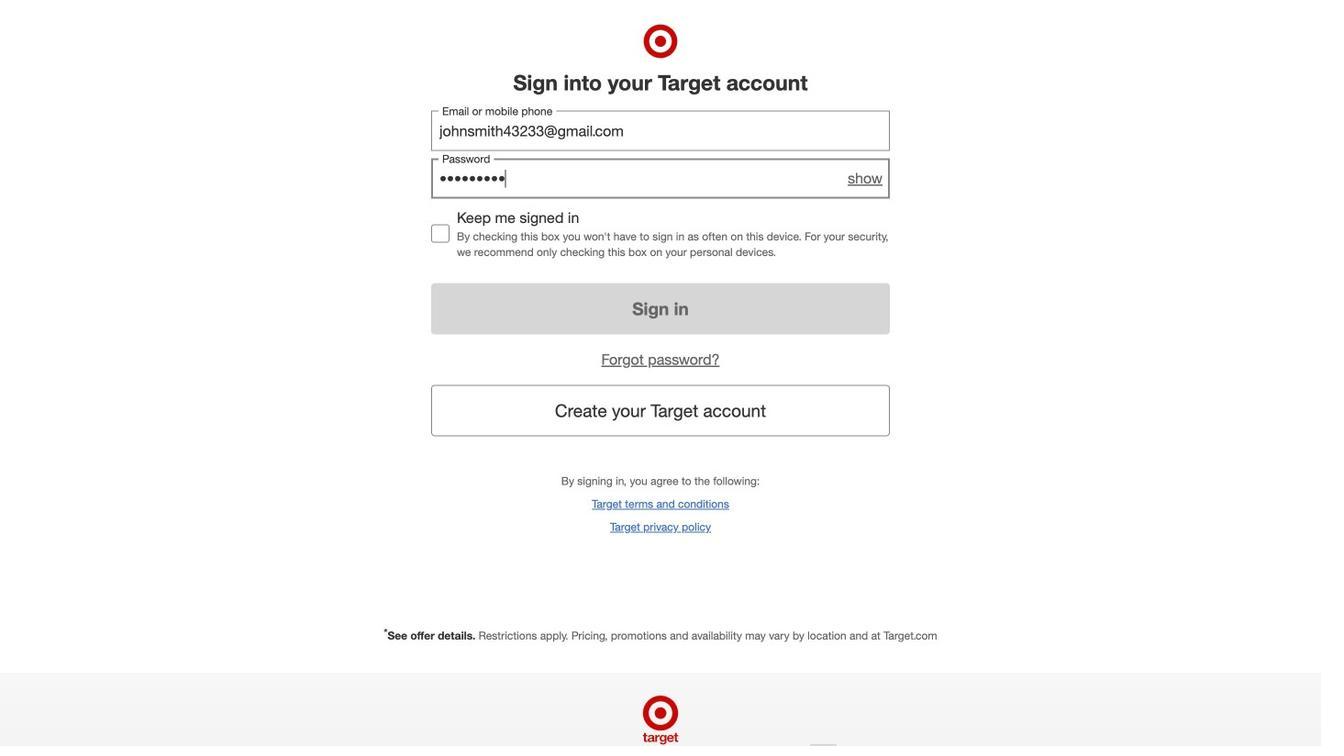 Task type: vqa. For each thing, say whether or not it's contained in the screenshot.
password field
yes



Task type: locate. For each thing, give the bounding box(es) containing it.
None text field
[[431, 111, 890, 151]]

None checkbox
[[431, 224, 450, 243]]

None password field
[[431, 158, 890, 199]]



Task type: describe. For each thing, give the bounding box(es) containing it.
target: expect more. pay less. image
[[403, 673, 919, 746]]



